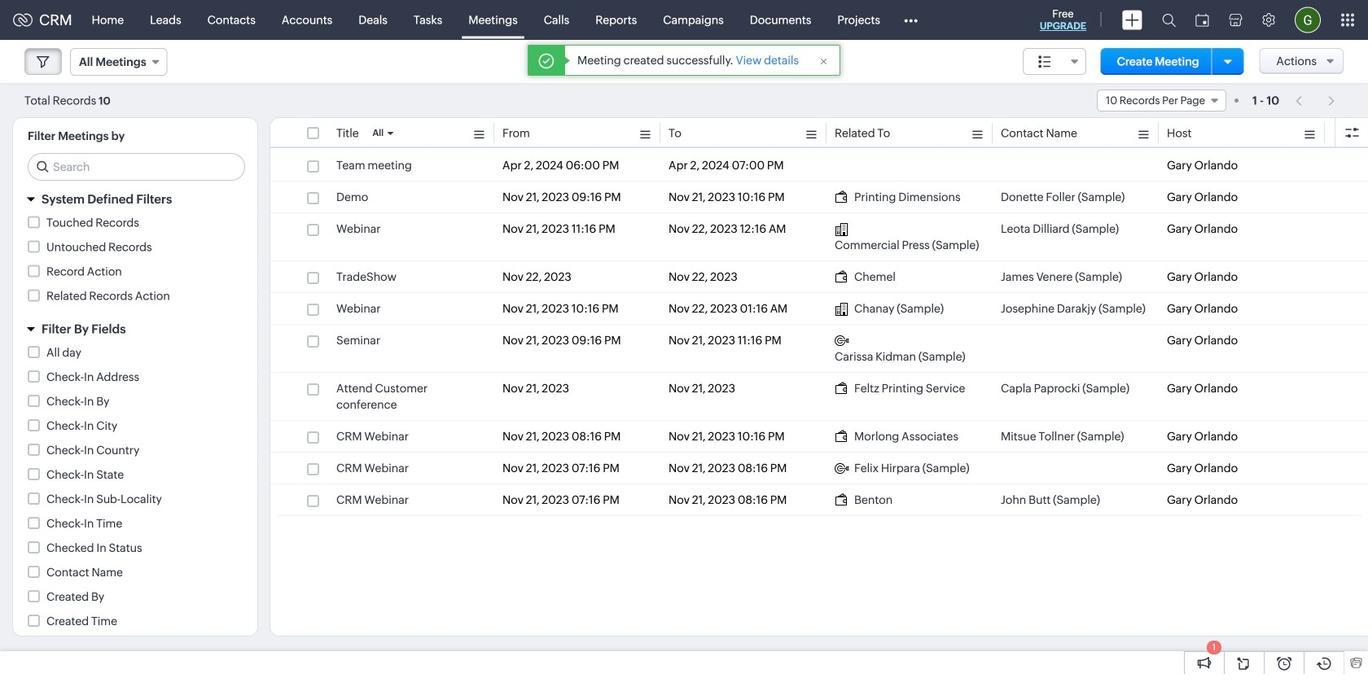 Task type: vqa. For each thing, say whether or not it's contained in the screenshot.
logo
yes



Task type: describe. For each thing, give the bounding box(es) containing it.
search image
[[1162, 13, 1176, 27]]

calendar image
[[1195, 13, 1209, 26]]

create menu image
[[1122, 10, 1142, 30]]

size image
[[1038, 55, 1051, 69]]

logo image
[[13, 13, 33, 26]]

search element
[[1152, 0, 1186, 40]]



Task type: locate. For each thing, give the bounding box(es) containing it.
Other Modules field
[[893, 7, 928, 33]]

none field size
[[1023, 48, 1086, 75]]

row group
[[270, 150, 1368, 516]]

create menu element
[[1112, 0, 1152, 39]]

None field
[[70, 48, 167, 76], [1023, 48, 1086, 75], [1097, 90, 1226, 112], [70, 48, 167, 76], [1097, 90, 1226, 112]]

navigation
[[1288, 89, 1344, 112]]

profile element
[[1285, 0, 1331, 39]]

Search text field
[[29, 154, 244, 180]]

profile image
[[1295, 7, 1321, 33]]



